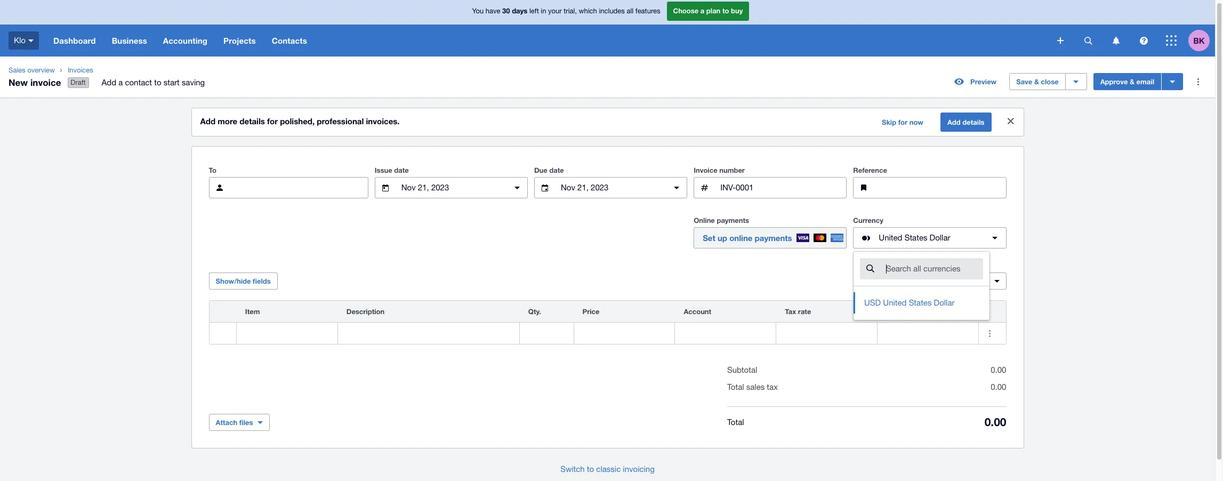 Task type: locate. For each thing, give the bounding box(es) containing it.
add inside add details "button"
[[948, 118, 961, 126]]

30
[[503, 7, 510, 15]]

0 horizontal spatial payments
[[717, 216, 750, 225]]

0 vertical spatial dollar
[[930, 233, 951, 242]]

date for issue date
[[394, 166, 409, 174]]

includes
[[599, 7, 625, 15]]

1 horizontal spatial date
[[550, 166, 564, 174]]

amount
[[887, 307, 913, 316]]

for
[[267, 116, 278, 126], [899, 118, 908, 126]]

Search all currencies text field
[[885, 259, 984, 279]]

1 horizontal spatial svg image
[[1085, 37, 1093, 45]]

0 horizontal spatial svg image
[[28, 39, 34, 42]]

draft
[[71, 78, 86, 86]]

save & close button
[[1010, 73, 1066, 90]]

attach
[[216, 418, 237, 427]]

show/hide fields
[[216, 277, 271, 285]]

show/hide fields button
[[209, 273, 278, 290]]

preview button
[[948, 73, 1003, 90]]

date for due date
[[550, 166, 564, 174]]

1 vertical spatial total
[[728, 417, 744, 427]]

states up "amount" field
[[909, 298, 932, 307]]

None field
[[853, 251, 991, 321], [237, 323, 338, 344], [237, 323, 338, 344]]

states up search all currencies text field
[[905, 233, 928, 242]]

tax for tax exclusive
[[944, 277, 955, 285]]

invoices
[[68, 66, 93, 74]]

2 & from the left
[[1130, 77, 1135, 86]]

tax left rate
[[785, 307, 797, 316]]

invoice
[[30, 77, 61, 88]]

2 horizontal spatial to
[[723, 7, 729, 15]]

add details button
[[941, 113, 992, 132]]

polished,
[[280, 116, 315, 126]]

tax
[[944, 277, 955, 285], [785, 307, 797, 316]]

issue
[[375, 166, 392, 174]]

to left the buy
[[723, 7, 729, 15]]

a for contact
[[119, 78, 123, 87]]

1 horizontal spatial details
[[963, 118, 985, 126]]

you
[[472, 7, 484, 15]]

none field containing usd
[[853, 251, 991, 321]]

1 vertical spatial dollar
[[934, 298, 955, 307]]

2 vertical spatial to
[[587, 465, 594, 474]]

0 horizontal spatial tax
[[785, 307, 797, 316]]

0 horizontal spatial more date options image
[[507, 177, 528, 198]]

set up online payments button
[[694, 227, 847, 249]]

usd
[[865, 298, 881, 307]]

for left now
[[899, 118, 908, 126]]

contacts button
[[264, 25, 315, 57]]

Invoice number text field
[[720, 178, 847, 198]]

to left start
[[154, 78, 161, 87]]

contact element
[[209, 177, 368, 198]]

0 vertical spatial united
[[879, 233, 903, 242]]

0 vertical spatial total
[[728, 383, 744, 392]]

banner containing bk
[[0, 0, 1216, 57]]

details left close icon at the top of page
[[963, 118, 985, 126]]

0 horizontal spatial to
[[154, 78, 161, 87]]

add more details for polished, professional invoices. status
[[192, 108, 1024, 136]]

1 vertical spatial tax
[[785, 307, 797, 316]]

svg image
[[1085, 37, 1093, 45], [28, 39, 34, 42]]

rate
[[798, 307, 812, 316]]

1 vertical spatial united
[[883, 298, 907, 307]]

united right "usd" on the right bottom
[[883, 298, 907, 307]]

add more details for polished, professional invoices.
[[200, 116, 400, 126]]

set up online payments
[[703, 233, 792, 243]]

0 horizontal spatial &
[[1035, 77, 1040, 86]]

united down currency at the right
[[879, 233, 903, 242]]

a left contact
[[119, 78, 123, 87]]

1 vertical spatial payments
[[755, 233, 792, 243]]

files
[[239, 418, 253, 427]]

amounts
[[937, 261, 967, 270]]

To text field
[[234, 178, 368, 198]]

total down subtotal
[[728, 383, 744, 392]]

0 horizontal spatial a
[[119, 78, 123, 87]]

tax inside 'popup button'
[[944, 277, 955, 285]]

amounts are
[[937, 261, 980, 270]]

plan
[[707, 7, 721, 15]]

1 horizontal spatial for
[[899, 118, 908, 126]]

united states dollar
[[879, 233, 951, 242]]

svg image left bk
[[1167, 35, 1177, 46]]

to
[[209, 166, 217, 174]]

reference
[[854, 166, 888, 174]]

1 vertical spatial 0.00
[[991, 383, 1007, 392]]

left
[[530, 7, 539, 15]]

due date
[[534, 166, 564, 174]]

up
[[718, 233, 728, 243]]

0 vertical spatial to
[[723, 7, 729, 15]]

saving
[[182, 78, 205, 87]]

Amount field
[[878, 323, 979, 344]]

& left email
[[1130, 77, 1135, 86]]

to
[[723, 7, 729, 15], [154, 78, 161, 87], [587, 465, 594, 474]]

your
[[548, 7, 562, 15]]

& for email
[[1130, 77, 1135, 86]]

0 horizontal spatial date
[[394, 166, 409, 174]]

group containing usd
[[854, 252, 990, 320]]

switch to classic invoicing button
[[552, 459, 663, 480]]

0 vertical spatial payments
[[717, 216, 750, 225]]

navigation containing dashboard
[[45, 25, 1050, 57]]

& right save
[[1035, 77, 1040, 86]]

payments up 'online'
[[717, 216, 750, 225]]

number
[[720, 166, 745, 174]]

1 vertical spatial to
[[154, 78, 161, 87]]

switch
[[561, 465, 585, 474]]

tax
[[767, 383, 778, 392]]

total down the total sales tax
[[728, 417, 744, 427]]

attach files
[[216, 418, 253, 427]]

total
[[728, 383, 744, 392], [728, 417, 744, 427]]

tax inside invoice line item list element
[[785, 307, 797, 316]]

invoice number
[[694, 166, 745, 174]]

Issue date text field
[[400, 178, 502, 198]]

1 vertical spatial a
[[119, 78, 123, 87]]

date right issue
[[394, 166, 409, 174]]

accounting
[[163, 36, 208, 45]]

a left plan
[[701, 7, 705, 15]]

1 horizontal spatial tax
[[944, 277, 955, 285]]

overview
[[27, 66, 55, 74]]

show/hide
[[216, 277, 251, 285]]

add a contact to start saving
[[102, 78, 205, 87]]

date right due
[[550, 166, 564, 174]]

states inside group
[[909, 298, 932, 307]]

1 total from the top
[[728, 383, 744, 392]]

add left more
[[200, 116, 216, 126]]

for left polished,
[[267, 116, 278, 126]]

0 horizontal spatial add
[[102, 78, 116, 87]]

to for contact
[[154, 78, 161, 87]]

a
[[701, 7, 705, 15], [119, 78, 123, 87]]

Price field
[[574, 323, 675, 344]]

united
[[879, 233, 903, 242], [883, 298, 907, 307]]

1 horizontal spatial &
[[1130, 77, 1135, 86]]

currency
[[854, 216, 884, 225]]

dollar
[[930, 233, 951, 242], [934, 298, 955, 307]]

0.00
[[991, 365, 1007, 375], [991, 383, 1007, 392], [985, 416, 1007, 429]]

banner
[[0, 0, 1216, 57]]

2 more date options image from the left
[[666, 177, 688, 198]]

to inside button
[[587, 465, 594, 474]]

payments right 'online'
[[755, 233, 792, 243]]

add
[[102, 78, 116, 87], [200, 116, 216, 126], [948, 118, 961, 126]]

approve & email button
[[1094, 73, 1162, 90]]

& for close
[[1035, 77, 1040, 86]]

details
[[240, 116, 265, 126], [963, 118, 985, 126]]

choose
[[673, 7, 699, 15]]

classic
[[597, 465, 621, 474]]

1 horizontal spatial add
[[200, 116, 216, 126]]

add left contact
[[102, 78, 116, 87]]

navigation
[[45, 25, 1050, 57]]

for inside button
[[899, 118, 908, 126]]

save
[[1017, 77, 1033, 86]]

2 total from the top
[[728, 417, 744, 427]]

invoice line item list element
[[209, 300, 1007, 345]]

group
[[854, 252, 990, 320]]

issue date
[[375, 166, 409, 174]]

new invoice
[[9, 77, 61, 88]]

sales
[[747, 383, 765, 392]]

skip for now button
[[876, 114, 930, 131]]

to right switch
[[587, 465, 594, 474]]

have
[[486, 7, 501, 15]]

add for add details
[[948, 118, 961, 126]]

1 horizontal spatial to
[[587, 465, 594, 474]]

account
[[684, 307, 712, 316]]

2 date from the left
[[550, 166, 564, 174]]

dollar up amounts at bottom right
[[930, 233, 951, 242]]

item
[[245, 307, 260, 316]]

1 horizontal spatial more date options image
[[666, 177, 688, 198]]

svg image
[[1167, 35, 1177, 46], [1113, 37, 1120, 45], [1140, 37, 1148, 45], [1058, 37, 1064, 44]]

1 more date options image from the left
[[507, 177, 528, 198]]

2 horizontal spatial add
[[948, 118, 961, 126]]

contacts
[[272, 36, 307, 45]]

date
[[394, 166, 409, 174], [550, 166, 564, 174]]

1 vertical spatial states
[[909, 298, 932, 307]]

email
[[1137, 77, 1155, 86]]

add right now
[[948, 118, 961, 126]]

0 vertical spatial states
[[905, 233, 928, 242]]

in
[[541, 7, 546, 15]]

invoice number element
[[694, 177, 847, 198]]

1 date from the left
[[394, 166, 409, 174]]

dollar down the tax exclusive on the right of page
[[934, 298, 955, 307]]

more date options image
[[507, 177, 528, 198], [666, 177, 688, 198]]

0 vertical spatial tax
[[944, 277, 955, 285]]

close
[[1041, 77, 1059, 86]]

dashboard
[[53, 36, 96, 45]]

details right more
[[240, 116, 265, 126]]

0 vertical spatial 0.00
[[991, 365, 1007, 375]]

1 horizontal spatial payments
[[755, 233, 792, 243]]

save & close
[[1017, 77, 1059, 86]]

tax down amounts at bottom right
[[944, 277, 955, 285]]

group inside search all currencies field
[[854, 252, 990, 320]]

0.00 for total sales tax
[[991, 383, 1007, 392]]

tax exclusive
[[944, 277, 986, 285]]

now
[[910, 118, 924, 126]]

svg image inside klo popup button
[[28, 39, 34, 42]]

fields
[[253, 277, 271, 285]]

1 & from the left
[[1035, 77, 1040, 86]]

1 horizontal spatial a
[[701, 7, 705, 15]]

qty.
[[528, 307, 541, 316]]

0 vertical spatial a
[[701, 7, 705, 15]]



Task type: describe. For each thing, give the bounding box(es) containing it.
dollar inside group
[[934, 298, 955, 307]]

sales
[[9, 66, 25, 74]]

due
[[534, 166, 548, 174]]

buy
[[731, 7, 743, 15]]

switch to classic invoicing
[[561, 465, 655, 474]]

new
[[9, 77, 28, 88]]

invoicing
[[623, 465, 655, 474]]

accounting button
[[155, 25, 216, 57]]

projects button
[[216, 25, 264, 57]]

description
[[347, 307, 385, 316]]

a for plan
[[701, 7, 705, 15]]

more
[[218, 116, 237, 126]]

Description text field
[[338, 323, 519, 344]]

bk
[[1194, 35, 1205, 45]]

dollar inside united states dollar popup button
[[930, 233, 951, 242]]

invoices link
[[63, 65, 213, 76]]

business button
[[104, 25, 155, 57]]

features
[[636, 7, 661, 15]]

svg image up email
[[1140, 37, 1148, 45]]

total for total sales tax
[[728, 383, 744, 392]]

2 vertical spatial 0.00
[[985, 416, 1007, 429]]

Due date text field
[[560, 178, 662, 198]]

sales overview link
[[4, 65, 59, 76]]

0.00 for subtotal
[[991, 365, 1007, 375]]

to for plan
[[723, 7, 729, 15]]

set
[[703, 233, 716, 243]]

online
[[694, 216, 715, 225]]

united states dollar button
[[854, 227, 1007, 249]]

Reference text field
[[879, 178, 1006, 198]]

add for add a contact to start saving
[[102, 78, 116, 87]]

invoice
[[694, 166, 718, 174]]

business
[[112, 36, 147, 45]]

preview
[[971, 77, 997, 86]]

choose a plan to buy
[[673, 7, 743, 15]]

more line item options element
[[979, 301, 1006, 322]]

invoices.
[[366, 116, 400, 126]]

skip for now
[[882, 118, 924, 126]]

more date options image for due date
[[666, 177, 688, 198]]

united inside group
[[883, 298, 907, 307]]

more date options image for issue date
[[507, 177, 528, 198]]

online payments
[[694, 216, 750, 225]]

days
[[512, 7, 528, 15]]

you have 30 days left in your trial, which includes all features
[[472, 7, 661, 15]]

payments inside "popup button"
[[755, 233, 792, 243]]

0 horizontal spatial for
[[267, 116, 278, 126]]

skip
[[882, 118, 897, 126]]

projects
[[224, 36, 256, 45]]

approve & email
[[1101, 77, 1155, 86]]

subtotal
[[728, 365, 758, 375]]

approve
[[1101, 77, 1128, 86]]

exclusive
[[957, 277, 986, 285]]

details inside "button"
[[963, 118, 985, 126]]

usd united states dollar
[[865, 298, 955, 307]]

klo
[[14, 36, 26, 45]]

total for total
[[728, 417, 744, 427]]

add details
[[948, 118, 985, 126]]

are
[[969, 261, 980, 270]]

states inside popup button
[[905, 233, 928, 242]]

0 horizontal spatial details
[[240, 116, 265, 126]]

trial,
[[564, 7, 577, 15]]

close image
[[1000, 110, 1022, 132]]

price
[[583, 307, 600, 316]]

svg image up close
[[1058, 37, 1064, 44]]

sales overview
[[9, 66, 55, 74]]

total sales tax
[[728, 383, 778, 392]]

start
[[164, 78, 180, 87]]

klo button
[[0, 25, 45, 57]]

tax for tax rate
[[785, 307, 797, 316]]

more invoice options image
[[1188, 71, 1209, 92]]

professional
[[317, 116, 364, 126]]

more line item options image
[[979, 323, 1001, 344]]

contact
[[125, 78, 152, 87]]

united inside popup button
[[879, 233, 903, 242]]

all
[[627, 7, 634, 15]]

online
[[730, 233, 753, 243]]

tax exclusive button
[[937, 273, 1007, 290]]

none field search all currencies
[[853, 251, 991, 321]]

bk button
[[1189, 25, 1216, 57]]

svg image up the approve
[[1113, 37, 1120, 45]]

add for add more details for polished, professional invoices.
[[200, 116, 216, 126]]

attach files button
[[209, 414, 270, 431]]

dashboard link
[[45, 25, 104, 57]]



Task type: vqa. For each thing, say whether or not it's contained in the screenshot.
Save & close button
yes



